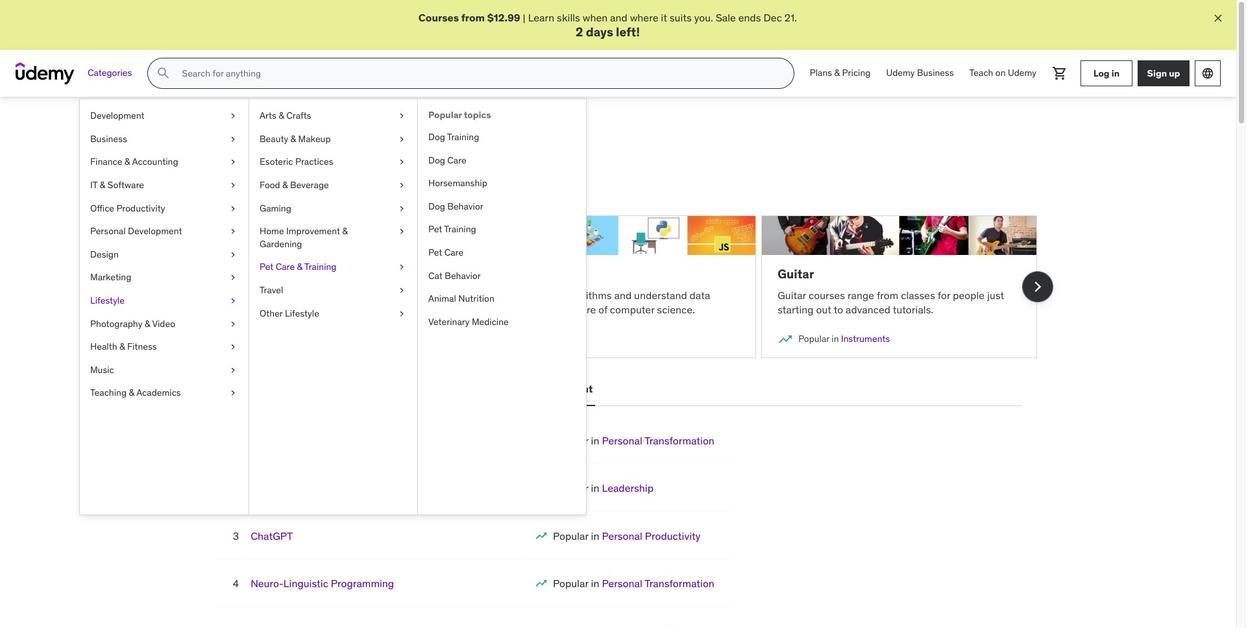 Task type: locate. For each thing, give the bounding box(es) containing it.
music
[[90, 364, 114, 376]]

finance & accounting
[[90, 156, 178, 168]]

1 vertical spatial transformation
[[645, 577, 715, 590]]

choose a language image
[[1202, 67, 1215, 80]]

categories
[[88, 67, 132, 79]]

home improvement & gardening link
[[249, 220, 417, 256]]

2 popular in personal transformation from the top
[[553, 577, 715, 590]]

xsmall image
[[228, 110, 238, 123], [397, 110, 407, 123], [397, 133, 407, 146], [228, 156, 238, 169], [397, 156, 407, 169], [228, 179, 238, 192], [228, 202, 238, 215], [397, 225, 407, 238], [228, 248, 238, 261], [397, 261, 407, 274], [228, 272, 238, 284], [228, 364, 238, 377]]

1 horizontal spatial business
[[917, 67, 954, 79]]

topics
[[464, 109, 491, 121], [368, 128, 415, 148]]

4
[[233, 577, 239, 590]]

in left leadership link
[[591, 482, 600, 495]]

in right log
[[1112, 67, 1120, 79]]

0 horizontal spatial productivity
[[116, 202, 165, 214]]

topics inside pet care & training element
[[464, 109, 491, 121]]

0 vertical spatial care
[[448, 154, 467, 166]]

xsmall image inside marketing link
[[228, 272, 238, 284]]

travel link
[[249, 279, 417, 302]]

from down statistical in the top left of the page
[[241, 303, 263, 316]]

2 vertical spatial pet
[[260, 261, 274, 273]]

you.
[[694, 11, 713, 24]]

teaching & academics
[[90, 387, 181, 399]]

and down the arts & crafts
[[265, 128, 294, 148]]

&
[[835, 67, 840, 79], [279, 110, 284, 122], [291, 133, 296, 145], [125, 156, 130, 168], [100, 179, 105, 191], [282, 179, 288, 191], [342, 225, 348, 237], [297, 261, 303, 273], [145, 318, 150, 330], [119, 341, 125, 353], [129, 387, 134, 399]]

teaching
[[90, 387, 127, 399]]

and up computer
[[615, 289, 632, 302]]

instruments
[[841, 333, 890, 345]]

popular in personal transformation
[[553, 434, 715, 447], [553, 577, 715, 590]]

left!
[[616, 24, 640, 40]]

food & beverage link
[[249, 174, 417, 197]]

guitar
[[778, 266, 814, 282], [778, 289, 806, 302]]

& right finance
[[125, 156, 130, 168]]

veterinary medicine link
[[418, 311, 586, 334]]

sale
[[716, 11, 736, 24]]

1 vertical spatial from
[[877, 289, 899, 302]]

1 horizontal spatial popular in image
[[778, 332, 793, 347]]

from
[[461, 11, 485, 24], [877, 289, 899, 302], [241, 303, 263, 316]]

xsmall image inside business "link"
[[228, 133, 238, 146]]

days
[[586, 24, 613, 40]]

office productivity
[[90, 202, 165, 214]]

topics up dog training
[[464, 109, 491, 121]]

shopping cart with 0 items image
[[1052, 66, 1068, 81]]

0 vertical spatial learn
[[528, 11, 555, 24]]

popular in image for popular in personal transformation
[[535, 577, 548, 590]]

1 vertical spatial personal transformation link
[[602, 577, 715, 590]]

chatgpt
[[251, 530, 293, 543]]

courses
[[419, 11, 459, 24]]

care up horsemanship
[[448, 154, 467, 166]]

xsmall image inside teaching & academics link
[[228, 387, 238, 400]]

care for dog care
[[448, 154, 467, 166]]

1 vertical spatial dog
[[428, 154, 445, 166]]

to right out
[[834, 303, 843, 316]]

sign
[[1148, 67, 1167, 79]]

1 horizontal spatial learn
[[497, 289, 523, 302]]

2 personal transformation link from the top
[[602, 577, 715, 590]]

xsmall image inside food & beverage link
[[397, 179, 407, 192]]

sign up link
[[1138, 61, 1190, 86]]

teach
[[970, 67, 994, 79]]

algorithms
[[563, 289, 612, 302]]

2 vertical spatial care
[[276, 261, 295, 273]]

0 vertical spatial behavior
[[448, 200, 484, 212]]

xsmall image for marketing
[[228, 272, 238, 284]]

health & fitness
[[90, 341, 157, 353]]

& down gaming link
[[342, 225, 348, 237]]

personal for second cell from the bottom
[[602, 577, 643, 590]]

2 vertical spatial learn
[[497, 289, 523, 302]]

pet for pet training
[[428, 224, 442, 235]]

training up the travel link
[[305, 261, 337, 273]]

0 vertical spatial guitar
[[778, 266, 814, 282]]

1 dog from the top
[[428, 131, 445, 143]]

cell
[[553, 434, 715, 447], [553, 482, 654, 495], [553, 530, 701, 543], [553, 577, 715, 590], [553, 625, 715, 628]]

leadership
[[602, 482, 654, 495]]

0 horizontal spatial udemy
[[887, 67, 915, 79]]

2
[[576, 24, 583, 40]]

popular in image
[[215, 332, 231, 347], [535, 530, 548, 543]]

xsmall image for gaming
[[397, 202, 407, 215]]

topics up improve at left top
[[368, 128, 415, 148]]

to right how
[[449, 289, 458, 302]]

xsmall image for teaching & academics
[[228, 387, 238, 400]]

personal development button
[[479, 374, 596, 405]]

xsmall image inside gaming link
[[397, 202, 407, 215]]

to inside the guitar courses range from classes for people just starting out to advanced tutorials.
[[834, 303, 843, 316]]

close image
[[1212, 12, 1225, 25]]

1 horizontal spatial skills
[[557, 11, 580, 24]]

0 vertical spatial popular in image
[[215, 332, 231, 347]]

starting
[[778, 303, 814, 316]]

& right teaching
[[129, 387, 134, 399]]

dog up pet training
[[428, 200, 445, 212]]

at
[[546, 303, 556, 316]]

learn inside learn to build algorithms and understand data structures at the core of computer science.
[[497, 289, 523, 302]]

personal transformation link down personal productivity link
[[602, 577, 715, 590]]

neuro-
[[251, 577, 284, 590]]

and inside courses from $12.99 | learn skills when and where it suits you. sale ends dec 21. 2 days left!
[[610, 11, 628, 24]]

personal development for personal development button
[[481, 383, 593, 396]]

1 vertical spatial care
[[445, 247, 464, 258]]

xsmall image for it & software
[[228, 179, 238, 192]]

beauty
[[260, 133, 288, 145]]

learn right '|'
[[528, 11, 555, 24]]

popular and trending topics
[[199, 128, 415, 148]]

learn up structures at the left of page
[[497, 289, 523, 302]]

other lifestyle
[[260, 307, 319, 319]]

dog up dog care
[[428, 131, 445, 143]]

0 vertical spatial from
[[461, 11, 485, 24]]

xsmall image inside personal development link
[[228, 225, 238, 238]]

xsmall image for health & fitness
[[228, 341, 238, 354]]

personal development
[[90, 225, 182, 237], [481, 383, 593, 396]]

1 vertical spatial guitar
[[778, 289, 806, 302]]

statistical
[[236, 289, 281, 302]]

xsmall image inside it & software link
[[228, 179, 238, 192]]

personal transformation link up leadership
[[602, 434, 715, 447]]

out
[[816, 303, 832, 316]]

lifestyle down marketing
[[90, 295, 125, 306]]

lifestyle down probability
[[285, 307, 319, 319]]

next image
[[1027, 277, 1048, 297]]

1 vertical spatial lifestyle
[[285, 307, 319, 319]]

1 horizontal spatial from
[[461, 11, 485, 24]]

training for pet training
[[444, 224, 476, 235]]

sign up
[[1148, 67, 1181, 79]]

0 vertical spatial popular in personal transformation
[[553, 434, 715, 447]]

linguistic
[[284, 577, 328, 590]]

dog for dog behavior
[[428, 200, 445, 212]]

personal for 5th cell from the bottom
[[602, 434, 643, 447]]

dog inside "link"
[[428, 131, 445, 143]]

1 horizontal spatial popular in image
[[535, 530, 548, 543]]

1 horizontal spatial udemy
[[1008, 67, 1037, 79]]

skills right existing
[[467, 165, 491, 178]]

0 vertical spatial personal development
[[90, 225, 182, 237]]

photography & video
[[90, 318, 175, 330]]

& up probability
[[297, 261, 303, 273]]

0 vertical spatial dog
[[428, 131, 445, 143]]

behavior down horsemanship
[[448, 200, 484, 212]]

xsmall image inside office productivity link
[[228, 202, 238, 215]]

xsmall image inside 'home improvement & gardening' link
[[397, 225, 407, 238]]

business inside "link"
[[90, 133, 127, 145]]

training down popular topics
[[447, 131, 479, 143]]

categories button
[[80, 58, 140, 89]]

0 vertical spatial productivity
[[116, 202, 165, 214]]

behavior
[[448, 200, 484, 212], [445, 270, 481, 281]]

2 dog from the top
[[428, 154, 445, 166]]

1 vertical spatial popular in personal transformation
[[553, 577, 715, 590]]

dog right your
[[428, 154, 445, 166]]

0 vertical spatial transformation
[[645, 434, 715, 447]]

xsmall image inside finance & accounting link
[[228, 156, 238, 169]]

productivity inside office productivity link
[[116, 202, 165, 214]]

skills up 2
[[557, 11, 580, 24]]

guitar inside the guitar courses range from classes for people just starting out to advanced tutorials.
[[778, 289, 806, 302]]

0 vertical spatial popular in image
[[778, 332, 793, 347]]

2 udemy from the left
[[1008, 67, 1037, 79]]

and
[[610, 11, 628, 24], [265, 128, 294, 148], [615, 289, 632, 302]]

music link
[[80, 359, 249, 382]]

0 vertical spatial training
[[447, 131, 479, 143]]

something
[[228, 165, 277, 178]]

0 horizontal spatial business
[[90, 133, 127, 145]]

learn for learn something completely new or improve your existing skills
[[199, 165, 225, 178]]

popular in image inside carousel element
[[778, 332, 793, 347]]

3 cell from the top
[[553, 530, 701, 543]]

personal development link
[[80, 220, 249, 243]]

video
[[152, 318, 175, 330]]

guitar courses range from classes for people just starting out to advanced tutorials.
[[778, 289, 1005, 316]]

xsmall image inside beauty & makeup "link"
[[397, 133, 407, 146]]

pet up the pet care
[[428, 224, 442, 235]]

pet inside "link"
[[260, 261, 274, 273]]

2 vertical spatial training
[[305, 261, 337, 273]]

1 vertical spatial learn
[[199, 165, 225, 178]]

0 horizontal spatial from
[[241, 303, 263, 316]]

development inside personal development button
[[527, 383, 593, 396]]

2 cell from the top
[[553, 482, 654, 495]]

makeup
[[298, 133, 331, 145]]

& right arts
[[279, 110, 284, 122]]

3 dog from the top
[[428, 200, 445, 212]]

to up structures at the left of page
[[525, 289, 535, 302]]

1 horizontal spatial personal development
[[481, 383, 593, 396]]

1 guitar from the top
[[778, 266, 814, 282]]

1 vertical spatial topics
[[368, 128, 415, 148]]

0 vertical spatial personal transformation link
[[602, 434, 715, 447]]

or
[[355, 165, 364, 178]]

care down gardening
[[276, 261, 295, 273]]

personal productivity link
[[602, 530, 701, 543]]

from up advanced
[[877, 289, 899, 302]]

1 personal transformation link from the top
[[602, 434, 715, 447]]

xsmall image inside the health & fitness link
[[228, 341, 238, 354]]

dog care
[[428, 154, 467, 166]]

popular in image for popular in instruments
[[778, 332, 793, 347]]

xsmall image inside the design link
[[228, 248, 238, 261]]

0 vertical spatial development
[[90, 110, 145, 122]]

xsmall image for food & beverage
[[397, 179, 407, 192]]

& right it at the top of page
[[100, 179, 105, 191]]

& right beauty
[[291, 133, 296, 145]]

to inside learn to build algorithms and understand data structures at the core of computer science.
[[525, 289, 535, 302]]

2 vertical spatial development
[[527, 383, 593, 396]]

1 vertical spatial pet
[[428, 247, 442, 258]]

0 horizontal spatial skills
[[467, 165, 491, 178]]

& for makeup
[[291, 133, 296, 145]]

& right food
[[282, 179, 288, 191]]

development inside personal development link
[[128, 225, 182, 237]]

0 horizontal spatial topics
[[368, 128, 415, 148]]

learning
[[268, 266, 319, 282]]

0 vertical spatial and
[[610, 11, 628, 24]]

in down popular in personal productivity
[[591, 577, 600, 590]]

1 vertical spatial popular in image
[[535, 530, 548, 543]]

& right health
[[119, 341, 125, 353]]

0 horizontal spatial learn
[[199, 165, 225, 178]]

learn left something
[[199, 165, 225, 178]]

xsmall image for travel
[[397, 284, 407, 297]]

1 vertical spatial skills
[[467, 165, 491, 178]]

plans & pricing link
[[802, 58, 879, 89]]

and up left!
[[610, 11, 628, 24]]

in
[[1112, 67, 1120, 79], [269, 333, 277, 345], [832, 333, 839, 345], [591, 434, 600, 447], [591, 482, 600, 495], [591, 530, 600, 543], [591, 577, 600, 590]]

& left video
[[145, 318, 150, 330]]

xsmall image for pet care & training
[[397, 261, 407, 274]]

2 guitar from the top
[[778, 289, 806, 302]]

animal nutrition
[[428, 293, 495, 305]]

structures
[[497, 303, 544, 316]]

0 vertical spatial skills
[[557, 11, 580, 24]]

in down other
[[269, 333, 277, 345]]

udemy right pricing
[[887, 67, 915, 79]]

xsmall image for finance & accounting
[[228, 156, 238, 169]]

1 vertical spatial popular in image
[[535, 577, 548, 590]]

xsmall image inside the pet care & training "link"
[[397, 261, 407, 274]]

of
[[599, 303, 608, 316]]

training down dog behavior
[[444, 224, 476, 235]]

0 vertical spatial pet
[[428, 224, 442, 235]]

transformation
[[645, 434, 715, 447], [645, 577, 715, 590]]

& for software
[[100, 179, 105, 191]]

pet up cat
[[428, 247, 442, 258]]

1 vertical spatial behavior
[[445, 270, 481, 281]]

xsmall image inside photography & video link
[[228, 318, 238, 331]]

0 horizontal spatial popular in image
[[535, 577, 548, 590]]

teach on udemy
[[970, 67, 1037, 79]]

care inside "link"
[[276, 261, 295, 273]]

pet
[[428, 224, 442, 235], [428, 247, 442, 258], [260, 261, 274, 273]]

1 horizontal spatial lifestyle
[[285, 307, 319, 319]]

& right plans
[[835, 67, 840, 79]]

up
[[1169, 67, 1181, 79]]

xsmall image inside music link
[[228, 364, 238, 377]]

personal development inside button
[[481, 383, 593, 396]]

log in
[[1094, 67, 1120, 79]]

0 horizontal spatial personal development
[[90, 225, 182, 237]]

2 vertical spatial dog
[[428, 200, 445, 212]]

xsmall image inside development link
[[228, 110, 238, 123]]

finance
[[90, 156, 122, 168]]

dog for dog training
[[428, 131, 445, 143]]

training
[[447, 131, 479, 143], [444, 224, 476, 235], [305, 261, 337, 273]]

xsmall image inside esoteric practices link
[[397, 156, 407, 169]]

popular in image
[[778, 332, 793, 347], [535, 577, 548, 590]]

existing
[[429, 165, 465, 178]]

practices
[[295, 156, 333, 168]]

1 vertical spatial productivity
[[645, 530, 701, 543]]

2 transformation from the top
[[645, 577, 715, 590]]

2 horizontal spatial learn
[[528, 11, 555, 24]]

xsmall image inside other lifestyle link
[[397, 307, 407, 320]]

learn inside courses from $12.99 | learn skills when and where it suits you. sale ends dec 21. 2 days left!
[[528, 11, 555, 24]]

popular in leadership
[[553, 482, 654, 495]]

xsmall image
[[228, 133, 238, 146], [397, 179, 407, 192], [397, 202, 407, 215], [228, 225, 238, 238], [397, 284, 407, 297], [228, 295, 238, 307], [397, 307, 407, 320], [228, 318, 238, 331], [228, 341, 238, 354], [228, 387, 238, 400]]

udemy right on
[[1008, 67, 1037, 79]]

1 vertical spatial training
[[444, 224, 476, 235]]

0 vertical spatial lifestyle
[[90, 295, 125, 306]]

pet care & training
[[260, 261, 337, 273]]

1 vertical spatial business
[[90, 133, 127, 145]]

xsmall image inside the travel link
[[397, 284, 407, 297]]

in down "popular in leadership"
[[591, 530, 600, 543]]

skills inside courses from $12.99 | learn skills when and where it suits you. sale ends dec 21. 2 days left!
[[557, 11, 580, 24]]

1 vertical spatial development
[[128, 225, 182, 237]]

business up finance
[[90, 133, 127, 145]]

& for beverage
[[282, 179, 288, 191]]

business left teach
[[917, 67, 954, 79]]

behavior up animal nutrition
[[445, 270, 481, 281]]

xsmall image inside the lifestyle link
[[228, 295, 238, 307]]

in inside log in link
[[1112, 67, 1120, 79]]

log in link
[[1081, 61, 1133, 86]]

care up cat behavior
[[445, 247, 464, 258]]

popular in personal transformation down popular in personal productivity
[[553, 577, 715, 590]]

pet up travel
[[260, 261, 274, 273]]

1 vertical spatial personal development
[[481, 383, 593, 396]]

2 horizontal spatial from
[[877, 289, 899, 302]]

transformation for 1st personal transformation link from the top
[[645, 434, 715, 447]]

0 horizontal spatial popular in image
[[215, 332, 231, 347]]

2 vertical spatial and
[[615, 289, 632, 302]]

0 vertical spatial topics
[[464, 109, 491, 121]]

learn to build algorithms and understand data structures at the core of computer science.
[[497, 289, 711, 316]]

teach on udemy link
[[962, 58, 1045, 89]]

2 vertical spatial from
[[241, 303, 263, 316]]

care
[[448, 154, 467, 166], [445, 247, 464, 258], [276, 261, 295, 273]]

1 horizontal spatial topics
[[464, 109, 491, 121]]

health
[[90, 341, 117, 353]]

popular in personal transformation up leadership link
[[553, 434, 715, 447]]

xsmall image inside arts & crafts link
[[397, 110, 407, 123]]

& inside home improvement & gardening
[[342, 225, 348, 237]]

1 transformation from the top
[[645, 434, 715, 447]]

from left $12.99
[[461, 11, 485, 24]]



Task type: describe. For each thing, give the bounding box(es) containing it.
design
[[90, 248, 119, 260]]

finance & accounting link
[[80, 151, 249, 174]]

and inside learn to build algorithms and understand data structures at the core of computer science.
[[615, 289, 632, 302]]

other lifestyle link
[[249, 302, 417, 325]]

design link
[[80, 243, 249, 266]]

0 vertical spatial business
[[917, 67, 954, 79]]

1 horizontal spatial productivity
[[645, 530, 701, 543]]

xsmall image for arts & crafts
[[397, 110, 407, 123]]

training for dog training
[[447, 131, 479, 143]]

learn something completely new or improve your existing skills
[[199, 165, 491, 178]]

xsmall image for office productivity
[[228, 202, 238, 215]]

in left 'instruments' in the bottom right of the page
[[832, 333, 839, 345]]

beauty & makeup
[[260, 133, 331, 145]]

courses
[[809, 289, 845, 302]]

xsmall image for personal development
[[228, 225, 238, 238]]

& for pricing
[[835, 67, 840, 79]]

chatgpt link
[[251, 530, 293, 543]]

xsmall image for design
[[228, 248, 238, 261]]

guitar for guitar
[[778, 266, 814, 282]]

bestselling button
[[215, 374, 275, 405]]

cat behavior link
[[418, 265, 586, 288]]

on
[[996, 67, 1006, 79]]

classes
[[901, 289, 936, 302]]

care for pet care
[[445, 247, 464, 258]]

use statistical probability to teach computers how to learn from data.
[[215, 289, 458, 316]]

personal development for personal development link
[[90, 225, 182, 237]]

science.
[[657, 303, 695, 316]]

21.
[[785, 11, 797, 24]]

Search for anything text field
[[179, 62, 778, 85]]

1 vertical spatial and
[[265, 128, 294, 148]]

how
[[427, 289, 446, 302]]

1 udemy from the left
[[887, 67, 915, 79]]

gaming
[[260, 202, 291, 214]]

development for personal development button
[[527, 383, 593, 396]]

& for accounting
[[125, 156, 130, 168]]

xsmall image for esoteric practices
[[397, 156, 407, 169]]

advanced
[[846, 303, 891, 316]]

xsmall image for music
[[228, 364, 238, 377]]

personal inside button
[[481, 383, 524, 396]]

xsmall image for other lifestyle
[[397, 307, 407, 320]]

instruments link
[[841, 333, 890, 345]]

other
[[260, 307, 283, 319]]

pet for pet care & training
[[260, 261, 274, 273]]

business link
[[80, 128, 249, 151]]

cat behavior
[[428, 270, 481, 281]]

beauty & makeup link
[[249, 128, 417, 151]]

dog behavior
[[428, 200, 484, 212]]

pricing
[[842, 67, 871, 79]]

animal nutrition link
[[418, 288, 586, 311]]

academics
[[136, 387, 181, 399]]

esoteric
[[260, 156, 293, 168]]

submit search image
[[156, 66, 172, 81]]

the
[[558, 303, 573, 316]]

horsemanship link
[[418, 172, 586, 195]]

1 popular in personal transformation from the top
[[553, 434, 715, 447]]

& for video
[[145, 318, 150, 330]]

in up "popular in leadership"
[[591, 434, 600, 447]]

animal
[[428, 293, 456, 305]]

gardening
[[260, 238, 302, 250]]

cat
[[428, 270, 443, 281]]

& for academics
[[129, 387, 134, 399]]

popular in personal productivity
[[553, 530, 701, 543]]

xsmall image for business
[[228, 133, 238, 146]]

build
[[537, 289, 560, 302]]

from inside the guitar courses range from classes for people just starting out to advanced tutorials.
[[877, 289, 899, 302]]

gaming link
[[249, 197, 417, 220]]

xsmall image for lifestyle
[[228, 295, 238, 307]]

learn to build algorithms and understand data structures at the core of computer science. link
[[480, 216, 756, 358]]

popular topics
[[428, 109, 491, 121]]

your
[[406, 165, 426, 178]]

carousel element
[[199, 200, 1053, 374]]

pet care & training element
[[417, 99, 586, 515]]

tutorials.
[[893, 303, 934, 316]]

popular in instruments
[[799, 333, 890, 345]]

photography & video link
[[80, 313, 249, 336]]

& for crafts
[[279, 110, 284, 122]]

horsemanship
[[428, 177, 487, 189]]

crafts
[[286, 110, 311, 122]]

from inside use statistical probability to teach computers how to learn from data.
[[241, 303, 263, 316]]

xsmall image for beauty & makeup
[[397, 133, 407, 146]]

pet training link
[[418, 218, 586, 241]]

suits
[[670, 11, 692, 24]]

plans
[[810, 67, 832, 79]]

dog behavior link
[[418, 195, 586, 218]]

range
[[848, 289, 875, 302]]

core
[[576, 303, 596, 316]]

home
[[260, 225, 284, 237]]

5 cell from the top
[[553, 625, 715, 628]]

xsmall image for photography & video
[[228, 318, 238, 331]]

popular inside pet care & training element
[[428, 109, 462, 121]]

bestselling
[[217, 383, 273, 396]]

neuro-linguistic programming
[[251, 577, 394, 590]]

care for pet care & training
[[276, 261, 295, 273]]

where
[[630, 11, 659, 24]]

pet for pet care
[[428, 247, 442, 258]]

development for personal development link
[[128, 225, 182, 237]]

udemy business link
[[879, 58, 962, 89]]

leadership link
[[602, 482, 654, 495]]

behavior for dog behavior
[[448, 200, 484, 212]]

programming
[[331, 577, 394, 590]]

fitness
[[127, 341, 157, 353]]

from inside courses from $12.99 | learn skills when and where it suits you. sale ends dec 21. 2 days left!
[[461, 11, 485, 24]]

4 cell from the top
[[553, 577, 715, 590]]

plans & pricing
[[810, 67, 871, 79]]

xsmall image for development
[[228, 110, 238, 123]]

udemy image
[[16, 62, 75, 85]]

development link
[[80, 105, 249, 128]]

pet training
[[428, 224, 476, 235]]

marketing
[[90, 272, 131, 283]]

xsmall image for home improvement & gardening
[[397, 225, 407, 238]]

it
[[661, 11, 667, 24]]

it
[[90, 179, 98, 191]]

learn for learn to build algorithms and understand data structures at the core of computer science.
[[497, 289, 523, 302]]

behavior for cat behavior
[[445, 270, 481, 281]]

data.
[[265, 303, 288, 316]]

& for fitness
[[119, 341, 125, 353]]

guitar for guitar courses range from classes for people just starting out to advanced tutorials.
[[778, 289, 806, 302]]

to up other lifestyle link
[[335, 289, 344, 302]]

1 cell from the top
[[553, 434, 715, 447]]

software
[[108, 179, 144, 191]]

transformation for first personal transformation link from the bottom
[[645, 577, 715, 590]]

travel
[[260, 284, 283, 296]]

development inside development link
[[90, 110, 145, 122]]

machine
[[215, 266, 265, 282]]

arts
[[260, 110, 276, 122]]

health & fitness link
[[80, 336, 249, 359]]

computer
[[610, 303, 655, 316]]

dog for dog care
[[428, 154, 445, 166]]

personal for 3rd cell from the top
[[602, 530, 643, 543]]

0 horizontal spatial lifestyle
[[90, 295, 125, 306]]

data
[[690, 289, 711, 302]]

beverage
[[290, 179, 329, 191]]

just
[[988, 289, 1005, 302]]



Task type: vqa. For each thing, say whether or not it's contained in the screenshot.
academics
yes



